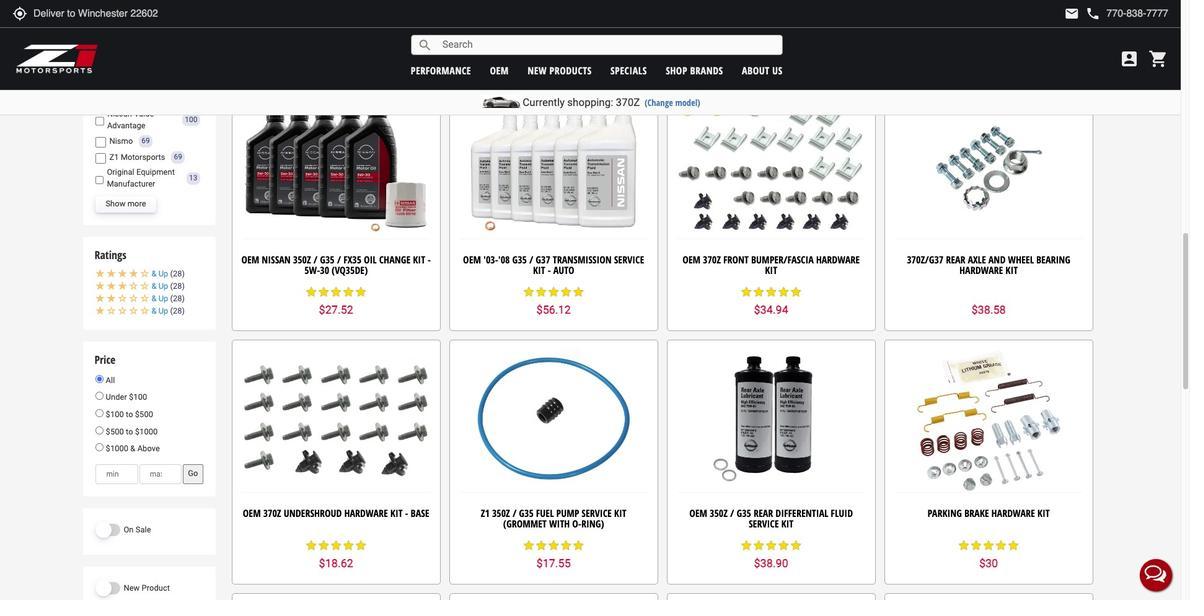 Task type: describe. For each thing, give the bounding box(es) containing it.
phone
[[1086, 6, 1101, 21]]

oem 350z / g35 rear differential fluid service kit
[[689, 506, 853, 531]]

$27.52
[[319, 303, 353, 316]]

brand
[[94, 30, 120, 45]]

- inside oem nissan 350z / g35 / fx35 oil change kit - 5w-30 (vq35de)
[[428, 253, 431, 266]]

ring)
[[581, 517, 604, 531]]

kit inside 370z/g37 rear axle and wheel bearing hardware kit
[[1006, 264, 1018, 277]]

g37
[[536, 253, 550, 266]]

z1 for z1 motorsports
[[109, 152, 119, 162]]

brands
[[690, 64, 723, 77]]

370z for oem 370z undershroud hardware kit - base
[[263, 506, 281, 520]]

us
[[772, 64, 783, 77]]

auto
[[553, 264, 574, 277]]

differential
[[776, 506, 828, 520]]

under
[[106, 393, 127, 402]]

star star star star star $17.55
[[523, 539, 585, 570]]

show more button
[[96, 196, 156, 212]]

$56.12
[[537, 303, 571, 316]]

1 vertical spatial $500
[[106, 427, 124, 436]]

go button
[[183, 464, 203, 484]]

30
[[320, 264, 329, 277]]

nissan inside oem nissan 350z / g35 / fx35 oil change kit - 5w-30 (vq35de)
[[262, 253, 291, 266]]

69 for z1 motorsports
[[174, 153, 182, 161]]

fuel
[[536, 506, 554, 520]]

370z for oem 370z front bumper/fascia hardware kit
[[703, 253, 721, 266]]

oem for oem 370z front bumper/fascia hardware kit
[[683, 253, 701, 266]]

2 up from the top
[[158, 281, 168, 291]]

currently
[[523, 96, 565, 108]]

price
[[94, 352, 116, 367]]

parking brake hardware kit
[[928, 506, 1050, 520]]

original equipment manufacturer
[[107, 168, 175, 188]]

rear inside 370z/g37 rear axle and wheel bearing hardware kit
[[946, 253, 966, 266]]

3 28 from the top
[[173, 294, 182, 303]]

oem for oem link
[[490, 64, 509, 77]]

g35 for oem '03-'08 g35 / g37 transmission service kit - auto
[[512, 253, 527, 266]]

3 & up 28 from the top
[[151, 294, 182, 303]]

$18.62
[[319, 557, 353, 570]]

z1 350z / g35 fuel pump service kit (grommet with o-ring)
[[481, 506, 626, 531]]

specials
[[611, 64, 647, 77]]

3 up from the top
[[158, 294, 168, 303]]

oem 370z undershroud hardware kit - base
[[243, 506, 429, 520]]

0 vertical spatial 370z
[[616, 96, 640, 108]]

100
[[185, 115, 197, 124]]

new
[[528, 64, 547, 77]]

currently shopping: 370z (change model)
[[523, 96, 700, 108]]

mail
[[1065, 6, 1079, 21]]

new product
[[124, 583, 170, 593]]

star star star star star $439.99 $608.05
[[516, 32, 591, 63]]

brake
[[965, 506, 989, 520]]

with
[[549, 517, 570, 531]]

mail phone
[[1065, 6, 1101, 21]]

g35 inside oem nissan 350z / g35 / fx35 oil change kit - 5w-30 (vq35de)
[[320, 253, 335, 266]]

model)
[[675, 97, 700, 108]]

hardware inside oem 370z front bumper/fascia hardware kit
[[816, 253, 860, 266]]

manufacturer
[[107, 179, 155, 188]]

new products
[[528, 64, 592, 77]]

specials link
[[611, 64, 647, 77]]

search
[[418, 38, 433, 52]]

oem nissan 350z / g35 / fx35 oil change kit - 5w-30 (vq35de)
[[241, 253, 431, 277]]

z1 motorsports logo image
[[15, 43, 99, 74]]

nissan value advantage
[[107, 109, 154, 130]]

bearing
[[1036, 253, 1071, 266]]

4 & up 28 from the top
[[151, 306, 182, 316]]

o-
[[572, 517, 581, 531]]

g35 for z1 350z / g35 fuel pump service kit (grommet with o-ring)
[[519, 506, 534, 520]]

performance link
[[411, 64, 471, 77]]

show
[[106, 199, 125, 208]]

0 horizontal spatial -
[[405, 506, 408, 520]]

transmission
[[553, 253, 612, 266]]

z1 motorsports
[[109, 152, 165, 162]]

1 up from the top
[[158, 269, 168, 278]]

69 for nismo
[[142, 137, 150, 145]]

sale
[[136, 525, 151, 534]]

value
[[134, 109, 154, 119]]

/ inside oem '03-'08 g35 / g37 transmission service kit - auto
[[529, 253, 533, 266]]

5w-
[[304, 264, 320, 277]]

kit inside z1 350z / g35 fuel pump service kit (grommet with o-ring)
[[614, 506, 626, 520]]

account_box
[[1120, 49, 1139, 69]]

(grommet
[[503, 517, 547, 531]]

oem for oem '03-'08 g35 / g37 transmission service kit - auto
[[463, 253, 481, 266]]

13
[[189, 174, 197, 183]]

nissan inside nissan value advantage
[[107, 109, 132, 119]]

shopping:
[[567, 96, 613, 108]]

product
[[142, 583, 170, 593]]

hardware inside 370z/g37 rear axle and wheel bearing hardware kit
[[960, 264, 1003, 277]]

1 horizontal spatial $500
[[135, 410, 153, 419]]

350z for z1
[[492, 506, 510, 520]]

service for oem '03-'08 g35 / g37 transmission service kit - auto
[[614, 253, 644, 266]]



Task type: locate. For each thing, give the bounding box(es) containing it.
oem for oem 350z / g35 rear differential fluid service kit
[[689, 506, 707, 520]]

on
[[124, 525, 134, 534]]

370z left front
[[703, 253, 721, 266]]

(change model) link
[[645, 97, 700, 108]]

about
[[742, 64, 770, 77]]

0 horizontal spatial z1
[[109, 152, 119, 162]]

2 28 from the top
[[173, 281, 182, 291]]

products
[[550, 64, 592, 77]]

1 horizontal spatial -
[[428, 253, 431, 266]]

$100 down under
[[106, 410, 124, 419]]

2 vertical spatial 370z
[[263, 506, 281, 520]]

2 & up 28 from the top
[[151, 281, 182, 291]]

account_box link
[[1116, 49, 1142, 69]]

star
[[523, 32, 535, 44], [535, 32, 547, 44], [547, 32, 560, 44], [560, 32, 572, 44], [572, 32, 585, 44], [740, 32, 753, 45], [753, 32, 765, 45], [765, 32, 777, 45], [777, 32, 790, 45], [305, 286, 318, 298], [318, 286, 330, 298], [330, 286, 342, 298], [342, 286, 355, 298], [355, 286, 367, 298], [523, 286, 535, 298], [535, 286, 547, 298], [547, 286, 560, 298], [560, 286, 572, 298], [572, 286, 585, 298], [740, 286, 753, 298], [753, 286, 765, 298], [765, 286, 777, 298], [777, 286, 790, 298], [790, 286, 802, 298], [305, 539, 318, 551], [318, 539, 330, 551], [330, 539, 342, 551], [342, 539, 355, 551], [355, 539, 367, 551], [523, 539, 535, 551], [535, 539, 547, 551], [547, 539, 560, 551], [560, 539, 572, 551], [572, 539, 585, 551], [740, 539, 753, 551], [753, 539, 765, 551], [765, 539, 777, 551], [777, 539, 790, 551], [790, 539, 802, 551], [958, 539, 970, 551], [970, 539, 983, 551], [983, 539, 995, 551], [995, 539, 1007, 551], [1007, 539, 1020, 551]]

service inside oem 350z / g35 rear differential fluid service kit
[[749, 517, 779, 531]]

service up star star star star star $38.90
[[749, 517, 779, 531]]

1 vertical spatial 370z
[[703, 253, 721, 266]]

oem for oem nissan 350z / g35 / fx35 oil change kit - 5w-30 (vq35de)
[[241, 253, 259, 266]]

service right o-
[[582, 506, 612, 520]]

star star star star $19.31
[[740, 32, 790, 63]]

g35 left fx35
[[320, 253, 335, 266]]

hardware right brake
[[992, 506, 1035, 520]]

performance
[[411, 64, 471, 77]]

1 horizontal spatial nissan
[[262, 253, 291, 266]]

advantage
[[107, 121, 145, 130]]

1 horizontal spatial z1
[[481, 506, 490, 520]]

1 to from the top
[[126, 410, 133, 419]]

service inside oem '03-'08 g35 / g37 transmission service kit - auto
[[614, 253, 644, 266]]

kit inside oem nissan 350z / g35 / fx35 oil change kit - 5w-30 (vq35de)
[[413, 253, 425, 266]]

nissan up advantage
[[107, 109, 132, 119]]

350z inside oem nissan 350z / g35 / fx35 oil change kit - 5w-30 (vq35de)
[[293, 253, 311, 266]]

g35 left fuel
[[519, 506, 534, 520]]

g35 right "'08"
[[512, 253, 527, 266]]

1 vertical spatial z1
[[481, 506, 490, 520]]

hardware
[[816, 253, 860, 266], [960, 264, 1003, 277], [344, 506, 388, 520], [992, 506, 1035, 520]]

shopping_cart link
[[1146, 49, 1168, 69]]

all
[[104, 376, 115, 385]]

kit inside oem 370z front bumper/fascia hardware kit
[[765, 264, 777, 277]]

$38.90
[[754, 557, 788, 570]]

$439.99
[[516, 50, 557, 63]]

0 vertical spatial nissan
[[107, 109, 132, 119]]

hardware up $38.58
[[960, 264, 1003, 277]]

original
[[107, 168, 134, 177]]

star star star star star $56.12
[[523, 286, 585, 316]]

370z inside oem 370z front bumper/fascia hardware kit
[[703, 253, 721, 266]]

rear left differential
[[754, 506, 773, 520]]

1 & up 28 from the top
[[151, 269, 182, 278]]

kit inside oem '03-'08 g35 / g37 transmission service kit - auto
[[533, 264, 545, 277]]

and
[[989, 253, 1006, 266]]

$500 to $1000
[[104, 427, 158, 436]]

0 horizontal spatial rear
[[754, 506, 773, 520]]

on sale
[[124, 525, 151, 534]]

1 horizontal spatial rear
[[946, 253, 966, 266]]

phone link
[[1086, 6, 1168, 21]]

350z for oem
[[710, 506, 728, 520]]

0 vertical spatial 69
[[142, 137, 150, 145]]

oem inside oem 350z / g35 rear differential fluid service kit
[[689, 506, 707, 520]]

0 horizontal spatial 370z
[[263, 506, 281, 520]]

star star star star star $27.52
[[305, 286, 367, 316]]

wheel
[[1008, 253, 1034, 266]]

parking
[[928, 506, 962, 520]]

370z left undershroud
[[263, 506, 281, 520]]

$500 up $500 to $1000
[[135, 410, 153, 419]]

to down the $100 to $500
[[126, 427, 133, 436]]

None checkbox
[[96, 58, 104, 68], [96, 116, 104, 127], [96, 153, 106, 164], [96, 58, 104, 68], [96, 116, 104, 127], [96, 153, 106, 164]]

under  $100
[[104, 393, 147, 402]]

new products link
[[528, 64, 592, 77]]

show more
[[106, 199, 146, 208]]

$100 up the $100 to $500
[[129, 393, 147, 402]]

$19.31
[[754, 50, 788, 63]]

service
[[614, 253, 644, 266], [582, 506, 612, 520], [749, 517, 779, 531]]

shop
[[666, 64, 687, 77]]

2 horizontal spatial 370z
[[703, 253, 721, 266]]

$30
[[979, 557, 998, 570]]

0 vertical spatial to
[[126, 410, 133, 419]]

0 horizontal spatial $100
[[106, 410, 124, 419]]

oem for oem 370z undershroud hardware kit - base
[[243, 506, 261, 520]]

1 horizontal spatial 350z
[[492, 506, 510, 520]]

oem link
[[490, 64, 509, 77]]

fluid
[[831, 506, 853, 520]]

69 up motorsports
[[142, 137, 150, 145]]

1 horizontal spatial $1000
[[135, 427, 158, 436]]

1 vertical spatial rear
[[754, 506, 773, 520]]

pump
[[556, 506, 579, 520]]

370z
[[616, 96, 640, 108], [703, 253, 721, 266], [263, 506, 281, 520]]

0 horizontal spatial $1000
[[106, 444, 128, 453]]

service for oem 350z / g35 rear differential fluid service kit
[[749, 517, 779, 531]]

g35 inside oem '03-'08 g35 / g37 transmission service kit - auto
[[512, 253, 527, 266]]

0 horizontal spatial 69
[[142, 137, 150, 145]]

0 horizontal spatial 350z
[[293, 253, 311, 266]]

- left 'base'
[[405, 506, 408, 520]]

above
[[137, 444, 160, 453]]

1 28 from the top
[[173, 269, 182, 278]]

$34.94
[[754, 303, 788, 316]]

mail link
[[1065, 6, 1079, 21]]

$100
[[129, 393, 147, 402], [106, 410, 124, 419]]

0 horizontal spatial nissan
[[107, 109, 132, 119]]

$1000 down $500 to $1000
[[106, 444, 128, 453]]

undershroud
[[284, 506, 342, 520]]

new
[[124, 583, 140, 593]]

$1000
[[135, 427, 158, 436], [106, 444, 128, 453]]

1 vertical spatial nissan
[[262, 253, 291, 266]]

min number field
[[96, 464, 138, 484]]

$1000 up above
[[135, 427, 158, 436]]

/ inside oem 350z / g35 rear differential fluid service kit
[[730, 506, 734, 520]]

oem inside oem 370z front bumper/fascia hardware kit
[[683, 253, 701, 266]]

star star star star star $38.90
[[740, 539, 802, 570]]

ratings
[[94, 247, 127, 262]]

z1 up original at the top of the page
[[109, 152, 119, 162]]

4 up from the top
[[158, 306, 168, 316]]

service inside z1 350z / g35 fuel pump service kit (grommet with o-ring)
[[582, 506, 612, 520]]

rear left axle
[[946, 253, 966, 266]]

motorsports
[[121, 152, 165, 162]]

star star star star star $34.94
[[740, 286, 802, 316]]

Search search field
[[433, 35, 782, 55]]

front
[[723, 253, 749, 266]]

$500 down the $100 to $500
[[106, 427, 124, 436]]

nissan left 5w-
[[262, 253, 291, 266]]

nissan
[[107, 109, 132, 119], [262, 253, 291, 266]]

change
[[379, 253, 411, 266]]

about us
[[742, 64, 783, 77]]

oil
[[364, 253, 377, 266]]

oem inside oem nissan 350z / g35 / fx35 oil change kit - 5w-30 (vq35de)
[[241, 253, 259, 266]]

z1 inside z1 350z / g35 fuel pump service kit (grommet with o-ring)
[[481, 506, 490, 520]]

(vq35de)
[[332, 264, 368, 277]]

None radio
[[96, 375, 104, 383], [96, 392, 104, 400], [96, 409, 104, 417], [96, 426, 104, 434], [96, 443, 104, 451], [96, 375, 104, 383], [96, 392, 104, 400], [96, 409, 104, 417], [96, 426, 104, 434], [96, 443, 104, 451]]

1 vertical spatial 69
[[174, 153, 182, 161]]

/ inside z1 350z / g35 fuel pump service kit (grommet with o-ring)
[[513, 506, 517, 520]]

g35 for oem 350z / g35 rear differential fluid service kit
[[737, 506, 751, 520]]

350z inside z1 350z / g35 fuel pump service kit (grommet with o-ring)
[[492, 506, 510, 520]]

more
[[127, 199, 146, 208]]

1 horizontal spatial 69
[[174, 153, 182, 161]]

-
[[428, 253, 431, 266], [548, 264, 551, 277], [405, 506, 408, 520]]

2 to from the top
[[126, 427, 133, 436]]

$17.55
[[537, 557, 571, 570]]

$1000 & above
[[104, 444, 160, 453]]

0 vertical spatial rear
[[946, 253, 966, 266]]

- right change
[[428, 253, 431, 266]]

max number field
[[139, 464, 182, 484]]

hardware right bumper/fascia
[[816, 253, 860, 266]]

rear
[[946, 253, 966, 266], [754, 506, 773, 520]]

28
[[173, 269, 182, 278], [173, 281, 182, 291], [173, 294, 182, 303], [173, 306, 182, 316]]

370z left (change
[[616, 96, 640, 108]]

bumper/fascia
[[751, 253, 814, 266]]

(change
[[645, 97, 673, 108]]

1 vertical spatial to
[[126, 427, 133, 436]]

- left auto at the top of the page
[[548, 264, 551, 277]]

up
[[158, 269, 168, 278], [158, 281, 168, 291], [158, 294, 168, 303], [158, 306, 168, 316]]

star star star star star $18.62
[[305, 539, 367, 570]]

hardware up 'star star star star star $18.62'
[[344, 506, 388, 520]]

350z inside oem 350z / g35 rear differential fluid service kit
[[710, 506, 728, 520]]

service right the transmission
[[614, 253, 644, 266]]

to
[[126, 410, 133, 419], [126, 427, 133, 436]]

2 horizontal spatial service
[[749, 517, 779, 531]]

370z/g37
[[907, 253, 944, 266]]

shop brands
[[666, 64, 723, 77]]

about us link
[[742, 64, 783, 77]]

to for $100
[[126, 410, 133, 419]]

0 horizontal spatial service
[[582, 506, 612, 520]]

z1 for z1 350z / g35 fuel pump service kit (grommet with o-ring)
[[481, 506, 490, 520]]

370z/g37 rear axle and wheel bearing hardware kit
[[907, 253, 1071, 277]]

$100 to $500
[[104, 410, 153, 419]]

g35 up star star star star star $38.90
[[737, 506, 751, 520]]

g35 inside oem 350z / g35 rear differential fluid service kit
[[737, 506, 751, 520]]

z1
[[109, 152, 119, 162], [481, 506, 490, 520]]

z1 left (grommet
[[481, 506, 490, 520]]

- inside oem '03-'08 g35 / g37 transmission service kit - auto
[[548, 264, 551, 277]]

g35 inside z1 350z / g35 fuel pump service kit (grommet with o-ring)
[[519, 506, 534, 520]]

/
[[314, 253, 318, 266], [337, 253, 341, 266], [529, 253, 533, 266], [513, 506, 517, 520], [730, 506, 734, 520]]

None checkbox
[[96, 79, 106, 89], [96, 137, 106, 148], [96, 175, 104, 185], [96, 79, 106, 89], [96, 137, 106, 148], [96, 175, 104, 185]]

shopping_cart
[[1149, 49, 1168, 69]]

1 horizontal spatial 370z
[[616, 96, 640, 108]]

1 vertical spatial $100
[[106, 410, 124, 419]]

1 vertical spatial $1000
[[106, 444, 128, 453]]

star star star star star $30
[[958, 539, 1020, 570]]

oem inside oem '03-'08 g35 / g37 transmission service kit - auto
[[463, 253, 481, 266]]

to for $500
[[126, 427, 133, 436]]

4 28 from the top
[[173, 306, 182, 316]]

'08
[[498, 253, 510, 266]]

oem '03-'08 g35 / g37 transmission service kit - auto
[[463, 253, 644, 277]]

rear inside oem 350z / g35 rear differential fluid service kit
[[754, 506, 773, 520]]

go
[[188, 469, 198, 478]]

0 vertical spatial $1000
[[135, 427, 158, 436]]

2 horizontal spatial -
[[548, 264, 551, 277]]

to up $500 to $1000
[[126, 410, 133, 419]]

0 vertical spatial $500
[[135, 410, 153, 419]]

0 vertical spatial $100
[[129, 393, 147, 402]]

'03-
[[483, 253, 498, 266]]

$38.58
[[972, 303, 1006, 316]]

1 horizontal spatial $100
[[129, 393, 147, 402]]

2 horizontal spatial 350z
[[710, 506, 728, 520]]

kit inside oem 350z / g35 rear differential fluid service kit
[[781, 517, 794, 531]]

0 vertical spatial z1
[[109, 152, 119, 162]]

1 horizontal spatial service
[[614, 253, 644, 266]]

0 horizontal spatial $500
[[106, 427, 124, 436]]

69 up equipment
[[174, 153, 182, 161]]



Task type: vqa. For each thing, say whether or not it's contained in the screenshot.


